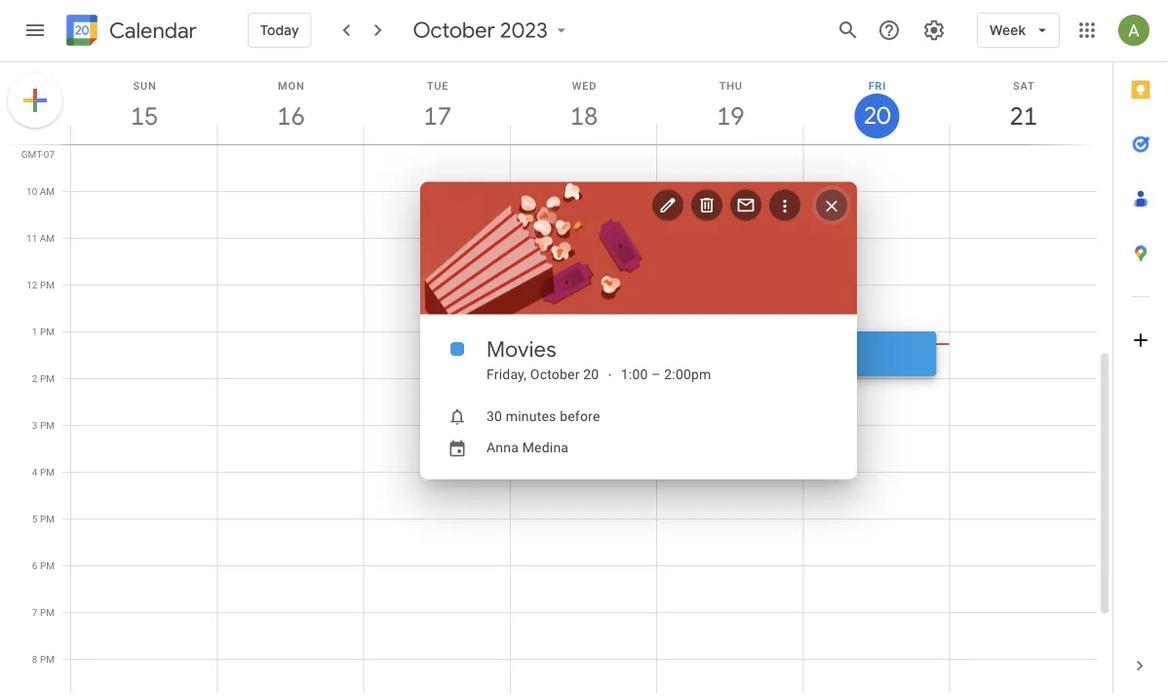 Task type: describe. For each thing, give the bounding box(es) containing it.
1 – 2pm
[[811, 351, 855, 364]]

mon
[[278, 80, 305, 92]]

delete event image
[[698, 196, 717, 215]]

october 2023 button
[[406, 17, 579, 44]]

pm for 6 pm
[[40, 560, 55, 572]]

week button
[[978, 7, 1060, 54]]

15 link
[[122, 94, 167, 139]]

6 pm
[[32, 560, 55, 572]]

anna medina
[[487, 440, 569, 456]]

12 pm
[[27, 279, 55, 291]]

16 column header
[[217, 62, 364, 144]]

main drawer image
[[23, 19, 47, 42]]

4
[[32, 466, 38, 478]]

3 pm
[[32, 420, 55, 431]]

19
[[716, 100, 744, 132]]

19 link
[[709, 94, 753, 139]]

30 minutes before
[[487, 409, 600, 425]]

2:00pm
[[665, 367, 712, 383]]

today button
[[248, 7, 312, 54]]

9 am
[[32, 139, 55, 150]]

anna
[[487, 440, 519, 456]]

pm for 12 pm
[[40, 279, 55, 291]]

18
[[569, 100, 597, 132]]

2023
[[501, 17, 548, 44]]

am for 11 am
[[40, 232, 55, 244]]

email event details image
[[737, 196, 756, 215]]

15 column header
[[70, 62, 218, 144]]

21 column header
[[950, 62, 1098, 144]]

8 pm
[[32, 654, 55, 665]]

10 am
[[26, 185, 55, 197]]

tue 17
[[423, 80, 450, 132]]

16
[[276, 100, 304, 132]]

9
[[32, 139, 37, 150]]

20 inside column header
[[863, 100, 890, 131]]

sun
[[133, 80, 157, 92]]

wed 18
[[569, 80, 597, 132]]

7
[[32, 607, 38, 619]]

20 column header
[[803, 62, 951, 144]]

⋅
[[607, 367, 613, 383]]

10
[[26, 185, 37, 197]]

15
[[129, 100, 157, 132]]

calendar element
[[62, 11, 197, 54]]

30
[[487, 409, 503, 425]]

october inside the movies friday, october 20 ⋅ 1:00 – 2:00pm
[[531, 367, 580, 383]]

pm for 5 pm
[[40, 513, 55, 525]]

2pm
[[832, 351, 855, 364]]

07
[[44, 148, 55, 160]]

pm for 1 pm
[[40, 326, 55, 338]]

pm for 7 pm
[[40, 607, 55, 619]]

am for 9 am
[[40, 139, 55, 150]]

movies heading
[[487, 336, 557, 363]]

mon 16
[[276, 80, 305, 132]]

tue
[[427, 80, 449, 92]]

20 link
[[855, 94, 900, 139]]



Task type: vqa. For each thing, say whether or not it's contained in the screenshot.
2
yes



Task type: locate. For each thing, give the bounding box(es) containing it.
1 up 2
[[32, 326, 38, 338]]

1 vertical spatial october
[[531, 367, 580, 383]]

5 pm
[[32, 513, 55, 525]]

1 pm from the top
[[40, 279, 55, 291]]

11 am
[[26, 232, 55, 244]]

11
[[26, 232, 37, 244]]

18 column header
[[510, 62, 658, 144]]

pm for 2 pm
[[40, 373, 55, 384]]

pm right 12
[[40, 279, 55, 291]]

0 horizontal spatial –
[[652, 367, 661, 383]]

5
[[32, 513, 38, 525]]

movies
[[487, 336, 557, 363]]

thu 19
[[716, 80, 744, 132]]

1 am from the top
[[40, 139, 55, 150]]

0 vertical spatial october
[[413, 17, 496, 44]]

0 vertical spatial –
[[821, 351, 829, 364]]

9 pm from the top
[[40, 654, 55, 665]]

1 left 2pm
[[811, 351, 818, 364]]

1 vertical spatial 1
[[811, 351, 818, 364]]

october
[[413, 17, 496, 44], [531, 367, 580, 383]]

october up tue
[[413, 17, 496, 44]]

12
[[27, 279, 38, 291]]

minutes
[[506, 409, 557, 425]]

8 pm from the top
[[40, 607, 55, 619]]

17 link
[[415, 94, 460, 139]]

pm up 2 pm
[[40, 326, 55, 338]]

am right 10
[[40, 185, 55, 197]]

16 link
[[269, 94, 314, 139]]

pm right 2
[[40, 373, 55, 384]]

friday,
[[487, 367, 527, 383]]

17
[[423, 100, 450, 132]]

1
[[32, 326, 38, 338], [811, 351, 818, 364]]

2 pm
[[32, 373, 55, 384]]

0 vertical spatial am
[[40, 139, 55, 150]]

6 pm from the top
[[40, 513, 55, 525]]

1 horizontal spatial –
[[821, 351, 829, 364]]

pm right 4
[[40, 466, 55, 478]]

gmt-
[[21, 148, 44, 160]]

1 for 1 pm
[[32, 326, 38, 338]]

fri
[[869, 80, 887, 92]]

0 vertical spatial 1
[[32, 326, 38, 338]]

movies friday, october 20 ⋅ 1:00 – 2:00pm
[[487, 336, 712, 383]]

4 pm
[[32, 466, 55, 478]]

1 inside button
[[811, 351, 818, 364]]

0 horizontal spatial october
[[413, 17, 496, 44]]

1 horizontal spatial 1
[[811, 351, 818, 364]]

2 pm from the top
[[40, 326, 55, 338]]

sat 21
[[1009, 80, 1037, 132]]

1 – 2pm button
[[803, 332, 937, 377]]

medina
[[523, 440, 569, 456]]

grid
[[0, 62, 1113, 695]]

am right 11
[[40, 232, 55, 244]]

week
[[990, 21, 1026, 39]]

0 horizontal spatial 20
[[584, 367, 599, 383]]

wed
[[572, 80, 597, 92]]

– inside 1 – 2pm button
[[821, 351, 829, 364]]

2 vertical spatial am
[[40, 232, 55, 244]]

3
[[32, 420, 38, 431]]

20
[[863, 100, 890, 131], [584, 367, 599, 383]]

before
[[560, 409, 600, 425]]

pm for 4 pm
[[40, 466, 55, 478]]

pm for 3 pm
[[40, 420, 55, 431]]

pm for 8 pm
[[40, 654, 55, 665]]

1 vertical spatial 20
[[584, 367, 599, 383]]

1 pm
[[32, 326, 55, 338]]

7 pm from the top
[[40, 560, 55, 572]]

20 down fri
[[863, 100, 890, 131]]

0 horizontal spatial 1
[[32, 326, 38, 338]]

settings menu image
[[923, 19, 946, 42]]

17 column header
[[363, 62, 511, 144]]

today
[[260, 21, 299, 39]]

18 link
[[562, 94, 607, 139]]

2
[[32, 373, 38, 384]]

1 for 1 – 2pm
[[811, 351, 818, 364]]

1 horizontal spatial october
[[531, 367, 580, 383]]

6
[[32, 560, 38, 572]]

1:00
[[621, 367, 648, 383]]

am for 10 am
[[40, 185, 55, 197]]

2 am from the top
[[40, 185, 55, 197]]

pm
[[40, 279, 55, 291], [40, 326, 55, 338], [40, 373, 55, 384], [40, 420, 55, 431], [40, 466, 55, 478], [40, 513, 55, 525], [40, 560, 55, 572], [40, 607, 55, 619], [40, 654, 55, 665]]

19 column header
[[657, 62, 804, 144]]

pm right 7
[[40, 607, 55, 619]]

pm right 8
[[40, 654, 55, 665]]

–
[[821, 351, 829, 364], [652, 367, 661, 383]]

thu
[[720, 80, 743, 92]]

0 vertical spatial 20
[[863, 100, 890, 131]]

– left 2pm
[[821, 351, 829, 364]]

5 pm from the top
[[40, 466, 55, 478]]

1 vertical spatial –
[[652, 367, 661, 383]]

4 pm from the top
[[40, 420, 55, 431]]

gmt-07
[[21, 148, 55, 160]]

tab list
[[1114, 62, 1168, 639]]

am
[[40, 139, 55, 150], [40, 185, 55, 197], [40, 232, 55, 244]]

– inside the movies friday, october 20 ⋅ 1:00 – 2:00pm
[[652, 367, 661, 383]]

am right 9
[[40, 139, 55, 150]]

3 am from the top
[[40, 232, 55, 244]]

october down movies
[[531, 367, 580, 383]]

1 horizontal spatial 20
[[863, 100, 890, 131]]

21 link
[[1002, 94, 1047, 139]]

sat
[[1014, 80, 1036, 92]]

pm right 5
[[40, 513, 55, 525]]

8
[[32, 654, 38, 665]]

grid containing 15
[[0, 62, 1113, 695]]

calendar heading
[[105, 17, 197, 44]]

1 vertical spatial am
[[40, 185, 55, 197]]

7 pm
[[32, 607, 55, 619]]

october 2023
[[413, 17, 548, 44]]

20 inside the movies friday, october 20 ⋅ 1:00 – 2:00pm
[[584, 367, 599, 383]]

20 left ⋅
[[584, 367, 599, 383]]

– right 1:00
[[652, 367, 661, 383]]

3 pm from the top
[[40, 373, 55, 384]]

pm right 3
[[40, 420, 55, 431]]

calendar
[[109, 17, 197, 44]]

fri 20
[[863, 80, 890, 131]]

sun 15
[[129, 80, 157, 132]]

21
[[1009, 100, 1037, 132]]

pm right '6'
[[40, 560, 55, 572]]



